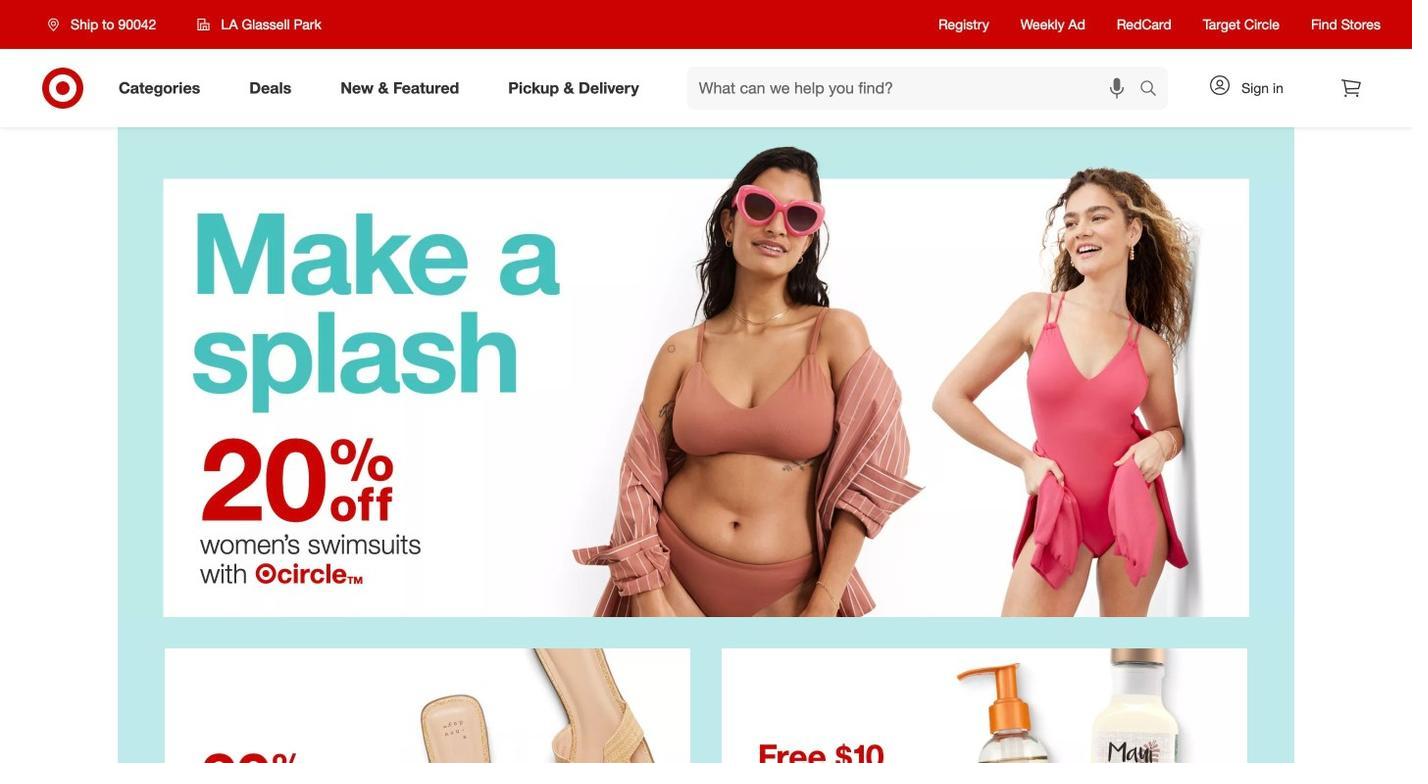 Task type: describe. For each thing, give the bounding box(es) containing it.
What can we help you find? suggestions appear below search field
[[687, 67, 1144, 110]]



Task type: vqa. For each thing, say whether or not it's contained in the screenshot.
Delivery
no



Task type: locate. For each thing, give the bounding box(es) containing it.
make a splash image
[[118, 127, 1294, 618]]



